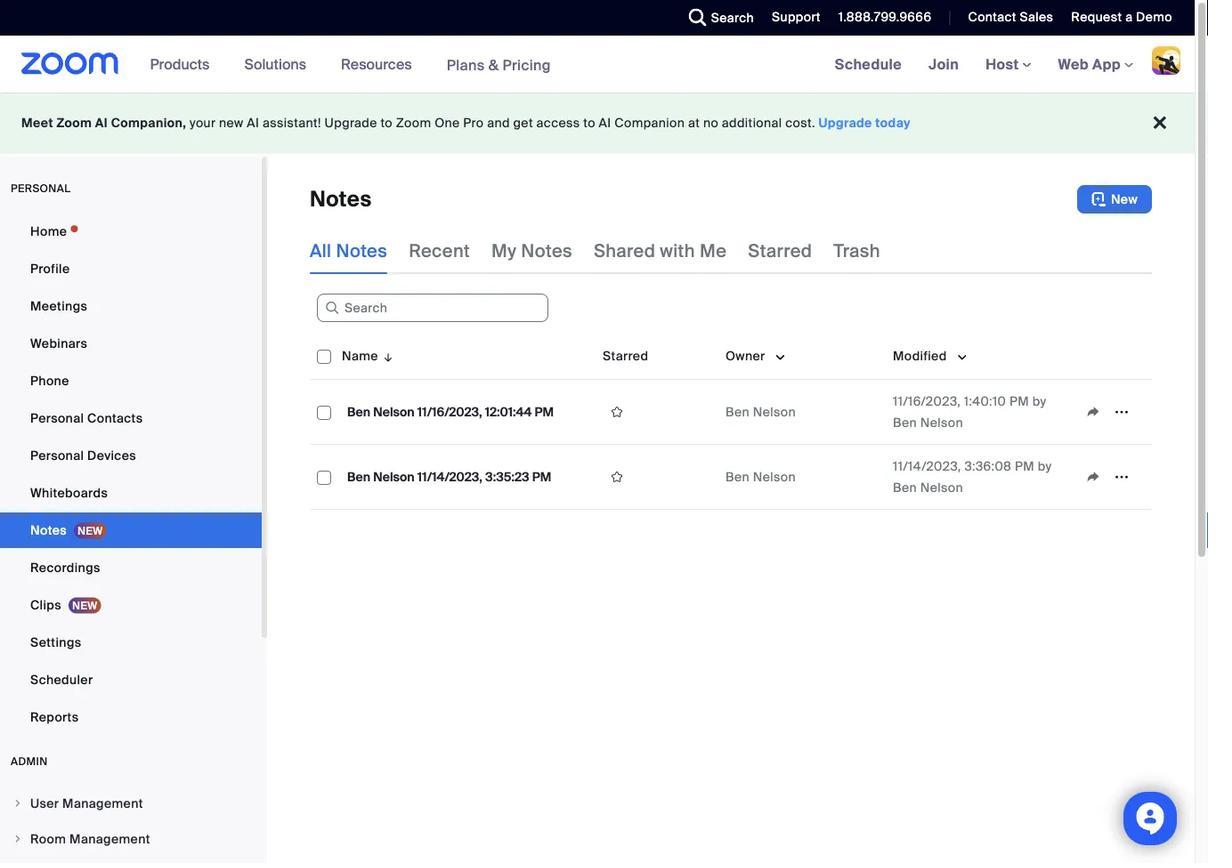 Task type: vqa. For each thing, say whether or not it's contained in the screenshot.
"will"
no



Task type: describe. For each thing, give the bounding box(es) containing it.
1 to from the left
[[381, 115, 393, 131]]

contacts
[[87, 410, 143, 427]]

web
[[1059, 55, 1089, 73]]

2 ai from the left
[[247, 115, 259, 131]]

web app
[[1059, 55, 1121, 73]]

demo
[[1137, 9, 1173, 25]]

pm right 3:35:23
[[532, 469, 552, 485]]

host button
[[986, 55, 1032, 73]]

webinars
[[30, 335, 87, 352]]

host
[[986, 55, 1023, 73]]

ben nelson 11/14/2023, 3:35:23 pm
[[347, 469, 552, 485]]

room management menu item
[[0, 823, 262, 857]]

notes up all notes
[[310, 186, 372, 213]]

with
[[660, 240, 696, 262]]

all notes
[[310, 240, 388, 262]]

contact sales
[[968, 9, 1054, 25]]

ben nelson 11/16/2023, 12:01:44 pm
[[347, 404, 554, 420]]

profile picture image
[[1152, 46, 1181, 75]]

recent
[[409, 240, 470, 262]]

one
[[435, 115, 460, 131]]

products
[[150, 55, 210, 73]]

11/14/2023, inside 11/14/2023, 3:36:08 pm by ben nelson
[[893, 458, 962, 475]]

personal devices link
[[0, 438, 262, 474]]

devices
[[87, 448, 136, 464]]

schedule link
[[822, 36, 916, 93]]

ben inside 11/16/2023, 1:40:10 pm by ben nelson
[[893, 415, 917, 431]]

2 to from the left
[[584, 115, 596, 131]]

notes inside notes link
[[30, 522, 67, 539]]

&
[[489, 55, 499, 74]]

search button
[[676, 0, 759, 36]]

share image
[[1079, 469, 1108, 485]]

access
[[537, 115, 580, 131]]

recordings
[[30, 560, 100, 576]]

join
[[929, 55, 959, 73]]

pricing
[[503, 55, 551, 74]]

no
[[703, 115, 719, 131]]

web app button
[[1059, 55, 1134, 73]]

products button
[[150, 36, 218, 93]]

admin
[[11, 755, 48, 769]]

settings link
[[0, 625, 262, 661]]

join link
[[916, 36, 973, 93]]

pm inside 11/16/2023, 1:40:10 pm by ben nelson
[[1010, 393, 1030, 410]]

shared
[[594, 240, 656, 262]]

management for user management
[[62, 796, 143, 812]]

reports
[[30, 709, 79, 726]]

meetings link
[[0, 289, 262, 324]]

meetings
[[30, 298, 88, 314]]

settings
[[30, 635, 82, 651]]

new
[[219, 115, 244, 131]]

tabs of all notes page tab list
[[310, 228, 881, 274]]

11/14/2023, 3:36:08 pm by ben nelson
[[893, 458, 1052, 496]]

arrow down image
[[378, 346, 395, 367]]

banner containing products
[[0, 36, 1195, 94]]

today
[[876, 115, 911, 131]]

user management menu item
[[0, 787, 262, 821]]

zoom logo image
[[21, 53, 119, 75]]

resources
[[341, 55, 412, 73]]

my
[[492, 240, 517, 262]]

meetings navigation
[[822, 36, 1195, 94]]

starred inside tabs of all notes page tab list
[[748, 240, 813, 262]]

plans & pricing
[[447, 55, 551, 74]]

3:36:08
[[965, 458, 1012, 475]]

ben nelson for 11/16/2023,
[[726, 404, 796, 420]]

contact
[[968, 9, 1017, 25]]

cost.
[[786, 115, 816, 131]]

1 zoom from the left
[[57, 115, 92, 131]]

12:01:44
[[485, 404, 532, 420]]

me
[[700, 240, 727, 262]]

modified
[[893, 348, 947, 364]]

application for 11/16/2023, 1:40:10 pm by ben nelson
[[1079, 399, 1145, 426]]

recordings link
[[0, 550, 262, 586]]

admin menu menu
[[0, 787, 262, 864]]

phone link
[[0, 363, 262, 399]]

room
[[30, 831, 66, 848]]

room management
[[30, 831, 150, 848]]

meet zoom ai companion, footer
[[0, 93, 1195, 154]]

management for room management
[[70, 831, 150, 848]]

share image
[[1079, 404, 1108, 420]]

user management
[[30, 796, 143, 812]]

trash
[[834, 240, 881, 262]]

11/14/2023, inside button
[[418, 469, 483, 485]]

notes right the my
[[521, 240, 573, 262]]

product information navigation
[[137, 36, 565, 94]]

solutions button
[[244, 36, 314, 93]]

name
[[342, 348, 378, 364]]

by for 11/14/2023, 3:36:08 pm by ben nelson
[[1038, 458, 1052, 475]]

request a demo
[[1072, 9, 1173, 25]]

app
[[1093, 55, 1121, 73]]

personal contacts link
[[0, 401, 262, 436]]

webinars link
[[0, 326, 262, 362]]

home
[[30, 223, 67, 240]]

companion
[[615, 115, 685, 131]]



Task type: locate. For each thing, give the bounding box(es) containing it.
all
[[310, 240, 332, 262]]

additional
[[722, 115, 782, 131]]

personal menu menu
[[0, 214, 262, 737]]

1 vertical spatial right image
[[12, 835, 23, 845]]

0 horizontal spatial upgrade
[[325, 115, 377, 131]]

personal for personal devices
[[30, 448, 84, 464]]

1 horizontal spatial 11/16/2023,
[[893, 393, 961, 410]]

nelson inside 11/16/2023, 1:40:10 pm by ben nelson
[[921, 415, 964, 431]]

by inside 11/14/2023, 3:36:08 pm by ben nelson
[[1038, 458, 1052, 475]]

notes link
[[0, 513, 262, 549]]

shared with me
[[594, 240, 727, 262]]

2 horizontal spatial ai
[[599, 115, 611, 131]]

2 right image from the top
[[12, 835, 23, 845]]

reports link
[[0, 700, 262, 736]]

a
[[1126, 9, 1133, 25]]

11/16/2023,
[[893, 393, 961, 410], [418, 404, 482, 420]]

ai right new
[[247, 115, 259, 131]]

nelson
[[373, 404, 415, 420], [753, 404, 796, 420], [921, 415, 964, 431], [373, 469, 415, 485], [753, 469, 796, 485], [921, 480, 964, 496]]

by left share icon
[[1038, 458, 1052, 475]]

application containing name
[[310, 333, 1166, 524]]

0 vertical spatial starred
[[748, 240, 813, 262]]

1 horizontal spatial ai
[[247, 115, 259, 131]]

1 ai from the left
[[95, 115, 108, 131]]

upgrade
[[325, 115, 377, 131], [819, 115, 873, 131]]

11/14/2023, left 3:36:08
[[893, 458, 962, 475]]

personal
[[30, 410, 84, 427], [30, 448, 84, 464]]

1 vertical spatial ben nelson
[[726, 469, 796, 485]]

search
[[711, 9, 754, 26]]

11/16/2023, 1:40:10 pm by ben nelson
[[893, 393, 1047, 431]]

contact sales link
[[955, 0, 1058, 36], [968, 9, 1054, 25]]

companion,
[[111, 115, 186, 131]]

Search text field
[[317, 294, 549, 322]]

right image for room management
[[12, 835, 23, 845]]

11/16/2023, left 12:01:44
[[418, 404, 482, 420]]

support
[[772, 9, 821, 25]]

support link
[[759, 0, 825, 36], [772, 9, 821, 25]]

pm right 12:01:44
[[535, 404, 554, 420]]

meet
[[21, 115, 53, 131]]

0 horizontal spatial to
[[381, 115, 393, 131]]

sales
[[1020, 9, 1054, 25]]

1 ben nelson from the top
[[726, 404, 796, 420]]

starred inside application
[[603, 348, 649, 364]]

to
[[381, 115, 393, 131], [584, 115, 596, 131]]

profile link
[[0, 251, 262, 287]]

scheduler link
[[0, 663, 262, 698]]

request a demo link
[[1058, 0, 1195, 36], [1072, 9, 1173, 25]]

ben nelson 11/14/2023, 3:35:23 pm unstarred image
[[603, 469, 631, 485]]

ben inside 11/14/2023, 3:36:08 pm by ben nelson
[[893, 480, 917, 496]]

right image left user
[[12, 799, 23, 810]]

get
[[513, 115, 533, 131]]

zoom left one
[[396, 115, 431, 131]]

ben nelson 11/14/2023, 3:35:23 pm button
[[342, 466, 557, 489]]

right image inside user management menu item
[[12, 799, 23, 810]]

schedule
[[835, 55, 902, 73]]

new button
[[1078, 185, 1152, 214]]

1.888.799.9666
[[839, 9, 932, 25]]

personal for personal contacts
[[30, 410, 84, 427]]

new
[[1111, 191, 1138, 208]]

upgrade right cost.
[[819, 115, 873, 131]]

application
[[310, 333, 1166, 524], [1079, 399, 1145, 426], [1079, 464, 1145, 491]]

your
[[190, 115, 216, 131]]

more options for ben nelson 11/16/2023, 12:01:44 pm image
[[1108, 404, 1136, 420]]

right image
[[12, 799, 23, 810], [12, 835, 23, 845]]

ben nelson 11/16/2023, 12:01:44 pm unstarred image
[[603, 404, 631, 420]]

ben
[[347, 404, 371, 420], [726, 404, 750, 420], [893, 415, 917, 431], [347, 469, 371, 485], [726, 469, 750, 485], [893, 480, 917, 496]]

personal up whiteboards
[[30, 448, 84, 464]]

starred up ben nelson 11/16/2023, 12:01:44 pm unstarred icon
[[603, 348, 649, 364]]

starred
[[748, 240, 813, 262], [603, 348, 649, 364]]

meet zoom ai companion, your new ai assistant! upgrade to zoom one pro and get access to ai companion at no additional cost. upgrade today
[[21, 115, 911, 131]]

ai left companion
[[599, 115, 611, 131]]

1 upgrade from the left
[[325, 115, 377, 131]]

notes up recordings on the left bottom of page
[[30, 522, 67, 539]]

11/16/2023, inside 11/16/2023, 1:40:10 pm by ben nelson
[[893, 393, 961, 410]]

ai left companion,
[[95, 115, 108, 131]]

ben nelson for 11/14/2023,
[[726, 469, 796, 485]]

1 vertical spatial management
[[70, 831, 150, 848]]

11/14/2023, left 3:35:23
[[418, 469, 483, 485]]

whiteboards
[[30, 485, 108, 501]]

0 horizontal spatial 11/14/2023,
[[418, 469, 483, 485]]

request
[[1072, 9, 1123, 25]]

nelson inside 11/14/2023, 3:36:08 pm by ben nelson
[[921, 480, 964, 496]]

0 vertical spatial right image
[[12, 799, 23, 810]]

1:40:10
[[964, 393, 1007, 410]]

ben nelson 11/16/2023, 12:01:44 pm button
[[342, 401, 559, 424]]

ai
[[95, 115, 108, 131], [247, 115, 259, 131], [599, 115, 611, 131]]

notes right the all
[[336, 240, 388, 262]]

3 ai from the left
[[599, 115, 611, 131]]

management inside menu item
[[62, 796, 143, 812]]

user
[[30, 796, 59, 812]]

0 vertical spatial ben nelson
[[726, 404, 796, 420]]

1 right image from the top
[[12, 799, 23, 810]]

1 horizontal spatial upgrade
[[819, 115, 873, 131]]

2 personal from the top
[[30, 448, 84, 464]]

to right access
[[584, 115, 596, 131]]

right image for user management
[[12, 799, 23, 810]]

0 vertical spatial by
[[1033, 393, 1047, 410]]

my notes
[[492, 240, 573, 262]]

more options for ben nelson 11/14/2023, 3:35:23 pm image
[[1108, 469, 1136, 485]]

profile
[[30, 261, 70, 277]]

plans
[[447, 55, 485, 74]]

clips
[[30, 597, 61, 614]]

0 horizontal spatial zoom
[[57, 115, 92, 131]]

right image inside room management menu item
[[12, 835, 23, 845]]

1 vertical spatial starred
[[603, 348, 649, 364]]

personal
[[11, 182, 71, 195]]

personal down 'phone'
[[30, 410, 84, 427]]

pm inside 11/14/2023, 3:36:08 pm by ben nelson
[[1015, 458, 1035, 475]]

zoom right meet
[[57, 115, 92, 131]]

upgrade today link
[[819, 115, 911, 131]]

banner
[[0, 36, 1195, 94]]

0 vertical spatial management
[[62, 796, 143, 812]]

management inside menu item
[[70, 831, 150, 848]]

1 horizontal spatial starred
[[748, 240, 813, 262]]

pm right 1:40:10 on the top of the page
[[1010, 393, 1030, 410]]

application for 11/14/2023, 3:36:08 pm by ben nelson
[[1079, 464, 1145, 491]]

1 horizontal spatial to
[[584, 115, 596, 131]]

home link
[[0, 214, 262, 249]]

ben nelson
[[726, 404, 796, 420], [726, 469, 796, 485]]

pm right 3:36:08
[[1015, 458, 1035, 475]]

by right 1:40:10 on the top of the page
[[1033, 393, 1047, 410]]

0 horizontal spatial starred
[[603, 348, 649, 364]]

1 personal from the top
[[30, 410, 84, 427]]

2 ben nelson from the top
[[726, 469, 796, 485]]

11/14/2023,
[[893, 458, 962, 475], [418, 469, 483, 485]]

personal contacts
[[30, 410, 143, 427]]

2 zoom from the left
[[396, 115, 431, 131]]

0 horizontal spatial ai
[[95, 115, 108, 131]]

1 horizontal spatial 11/14/2023,
[[893, 458, 962, 475]]

and
[[487, 115, 510, 131]]

solutions
[[244, 55, 306, 73]]

owner
[[726, 348, 766, 364]]

11/16/2023, inside button
[[418, 404, 482, 420]]

scheduler
[[30, 672, 93, 688]]

1.888.799.9666 button
[[825, 0, 936, 36], [839, 9, 932, 25]]

by
[[1033, 393, 1047, 410], [1038, 458, 1052, 475]]

whiteboards link
[[0, 476, 262, 511]]

starred right me
[[748, 240, 813, 262]]

1 vertical spatial personal
[[30, 448, 84, 464]]

11/16/2023, down modified
[[893, 393, 961, 410]]

personal devices
[[30, 448, 136, 464]]

0 horizontal spatial 11/16/2023,
[[418, 404, 482, 420]]

management down user management menu item
[[70, 831, 150, 848]]

assistant!
[[263, 115, 321, 131]]

management
[[62, 796, 143, 812], [70, 831, 150, 848]]

1 horizontal spatial zoom
[[396, 115, 431, 131]]

0 vertical spatial personal
[[30, 410, 84, 427]]

3:35:23
[[485, 469, 530, 485]]

to down resources dropdown button
[[381, 115, 393, 131]]

upgrade down product information navigation
[[325, 115, 377, 131]]

by for 11/16/2023, 1:40:10 pm by ben nelson
[[1033, 393, 1047, 410]]

1 vertical spatial by
[[1038, 458, 1052, 475]]

by inside 11/16/2023, 1:40:10 pm by ben nelson
[[1033, 393, 1047, 410]]

pro
[[463, 115, 484, 131]]

management up room management
[[62, 796, 143, 812]]

zoom
[[57, 115, 92, 131], [396, 115, 431, 131]]

2 upgrade from the left
[[819, 115, 873, 131]]

right image left room
[[12, 835, 23, 845]]

at
[[688, 115, 700, 131]]



